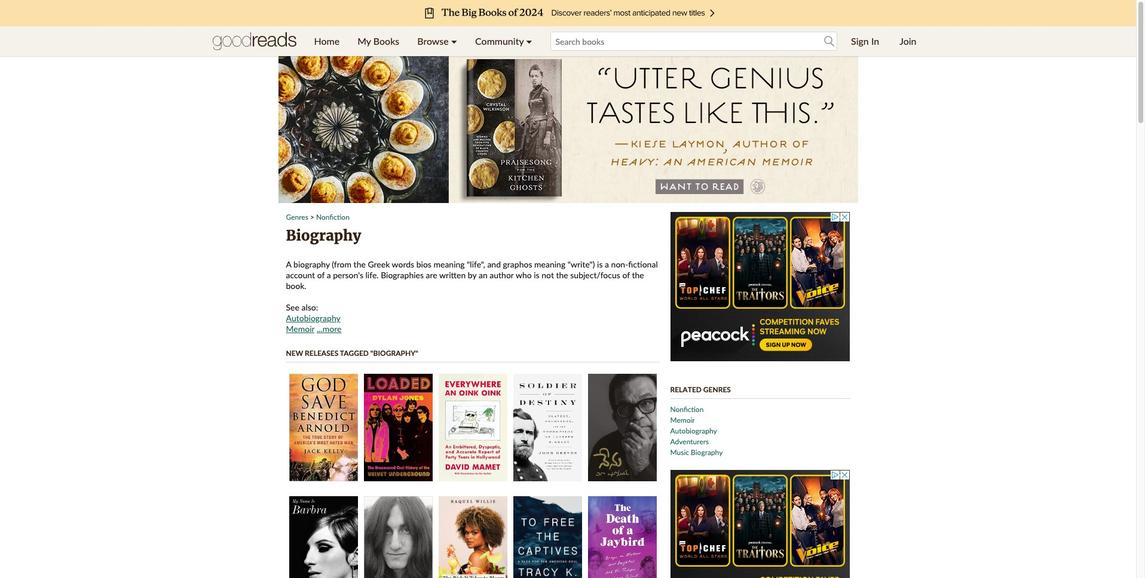 Task type: describe. For each thing, give the bounding box(es) containing it.
0 vertical spatial memoir link
[[286, 324, 315, 334]]

written
[[439, 270, 466, 280]]

1 vertical spatial genres
[[703, 386, 731, 395]]

1 of from the left
[[317, 270, 325, 280]]

not
[[542, 270, 554, 280]]

browse ▾ button
[[408, 26, 466, 56]]

nonfiction inside "genres > nonfiction biography"
[[316, 213, 350, 222]]

music biography link
[[670, 448, 723, 457]]

"write")
[[568, 259, 595, 270]]

"life",
[[467, 259, 485, 270]]

greek
[[368, 259, 390, 270]]

releases
[[305, 349, 339, 358]]

sign in link
[[842, 26, 888, 56]]

community ▾
[[475, 35, 532, 47]]

autobiography link for adventurers
[[670, 427, 717, 436]]

"biography"
[[371, 349, 418, 358]]

related
[[670, 386, 702, 395]]

biography
[[294, 259, 330, 270]]

my
[[358, 35, 371, 47]]

soldier of destiny: slavery, secession, and the redemption of ulysses s. grant image
[[513, 374, 582, 482]]

new releases tagged "biography" link
[[286, 349, 418, 358]]

Search books text field
[[550, 32, 838, 51]]

genres > nonfiction biography
[[286, 213, 361, 245]]

non-
[[611, 259, 628, 270]]

graphos
[[503, 259, 532, 270]]

1 horizontal spatial nonfiction link
[[670, 405, 704, 414]]

2 horizontal spatial the
[[632, 270, 644, 280]]

0 vertical spatial nonfiction link
[[316, 213, 350, 222]]

0 vertical spatial is
[[597, 259, 603, 270]]

community
[[475, 35, 524, 47]]

a
[[286, 259, 291, 270]]

are
[[426, 270, 437, 280]]

sign in
[[851, 35, 879, 47]]

...more
[[317, 324, 342, 334]]

account
[[286, 270, 315, 280]]

see also: autobiography memoir
[[286, 302, 341, 334]]

Search for books to add to your shelves search field
[[550, 32, 838, 51]]

2 of from the left
[[623, 270, 630, 280]]

adventurers link
[[670, 438, 709, 447]]

adventurers
[[670, 438, 709, 447]]

1 vertical spatial advertisement element
[[670, 212, 850, 362]]

in
[[872, 35, 879, 47]]

memoir inside nonfiction memoir autobiography adventurers music biography
[[670, 416, 695, 425]]

...more link
[[317, 324, 342, 334]]

genres link
[[286, 213, 308, 222]]

0 horizontal spatial the
[[354, 259, 366, 270]]

1 horizontal spatial the
[[556, 270, 568, 280]]

related genres
[[670, 386, 731, 395]]

autobiography for also:
[[286, 313, 341, 323]]

new
[[286, 349, 303, 358]]

fictional
[[628, 259, 658, 270]]

and
[[487, 259, 501, 270]]

community ▾ button
[[466, 26, 541, 56]]

▾ for community ▾
[[526, 35, 532, 47]]

my effin' life image
[[364, 497, 433, 579]]

join
[[900, 35, 917, 47]]

subject/focus
[[570, 270, 620, 280]]

0 horizontal spatial biography
[[286, 227, 361, 245]]

author
[[490, 270, 514, 280]]

join link
[[891, 26, 926, 56]]

biographies
[[381, 270, 424, 280]]

nenu brahmanandam image
[[588, 374, 657, 482]]

memoir inside see also: autobiography memoir
[[286, 324, 315, 334]]

also:
[[302, 302, 318, 313]]

2 vertical spatial advertisement element
[[670, 470, 850, 579]]

to free the captives: a plea for the american soul image
[[513, 497, 582, 579]]

menu containing home
[[305, 26, 541, 56]]

autobiography link for memoir
[[286, 313, 341, 323]]



Task type: vqa. For each thing, say whether or not it's contained in the screenshot.
of to the right
yes



Task type: locate. For each thing, give the bounding box(es) containing it.
1 horizontal spatial autobiography link
[[670, 427, 717, 436]]

1 horizontal spatial memoir
[[670, 416, 695, 425]]

▾ for browse ▾
[[451, 35, 457, 47]]

autobiography for memoir
[[670, 427, 717, 436]]

1 vertical spatial biography
[[691, 448, 723, 457]]

is
[[597, 259, 603, 270], [534, 270, 540, 280]]

words
[[392, 259, 414, 270]]

meaning
[[434, 259, 465, 270], [534, 259, 566, 270]]

the down fictional
[[632, 270, 644, 280]]

autobiography link
[[286, 313, 341, 323], [670, 427, 717, 436]]

biography inside nonfiction memoir autobiography adventurers music biography
[[691, 448, 723, 457]]

who
[[516, 270, 532, 280]]

book.
[[286, 281, 306, 291]]

of down non-
[[623, 270, 630, 280]]

0 vertical spatial genres
[[286, 213, 308, 222]]

browse ▾
[[417, 35, 457, 47]]

0 vertical spatial autobiography link
[[286, 313, 341, 323]]

▾ inside "browse ▾" dropdown button
[[451, 35, 457, 47]]

0 horizontal spatial nonfiction link
[[316, 213, 350, 222]]

0 horizontal spatial is
[[534, 270, 540, 280]]

autobiography
[[286, 313, 341, 323], [670, 427, 717, 436]]

see
[[286, 302, 299, 313]]

bios
[[416, 259, 432, 270]]

an
[[479, 270, 488, 280]]

0 horizontal spatial meaning
[[434, 259, 465, 270]]

1 vertical spatial a
[[327, 270, 331, 280]]

memoir link
[[286, 324, 315, 334], [670, 416, 695, 425]]

nonfiction inside nonfiction memoir autobiography adventurers music biography
[[670, 405, 704, 414]]

meaning up written
[[434, 259, 465, 270]]

0 horizontal spatial memoir
[[286, 324, 315, 334]]

genres
[[286, 213, 308, 222], [703, 386, 731, 395]]

the
[[354, 259, 366, 270], [556, 270, 568, 280], [632, 270, 644, 280]]

1 vertical spatial memoir
[[670, 416, 695, 425]]

0 vertical spatial memoir
[[286, 324, 315, 334]]

is left not
[[534, 270, 540, 280]]

a
[[605, 259, 609, 270], [327, 270, 331, 280]]

0 horizontal spatial of
[[317, 270, 325, 280]]

1 horizontal spatial autobiography
[[670, 427, 717, 436]]

books
[[373, 35, 399, 47]]

everywhere an oink oink: an embittered, dyspeptic, and accurate report of forty years in hollywood image
[[438, 374, 507, 482]]

life.
[[366, 270, 379, 280]]

genres left > at the top left
[[286, 213, 308, 222]]

0 horizontal spatial nonfiction
[[316, 213, 350, 222]]

autobiography link down also:
[[286, 313, 341, 323]]

the right not
[[556, 270, 568, 280]]

by
[[468, 270, 477, 280]]

the risk it takes to bloom: on life and liberation image
[[438, 497, 507, 579]]

1 horizontal spatial memoir link
[[670, 416, 695, 425]]

1 horizontal spatial of
[[623, 270, 630, 280]]

my books
[[358, 35, 399, 47]]

memoir link down see at left
[[286, 324, 315, 334]]

home link
[[305, 26, 349, 56]]

1 horizontal spatial nonfiction
[[670, 405, 704, 414]]

0 vertical spatial nonfiction
[[316, 213, 350, 222]]

my books link
[[349, 26, 408, 56]]

loaded: the life (and afterlife) of the velvet underground image
[[364, 374, 433, 482]]

nonfiction link
[[316, 213, 350, 222], [670, 405, 704, 414]]

1 vertical spatial is
[[534, 270, 540, 280]]

0 vertical spatial biography
[[286, 227, 361, 245]]

memoir
[[286, 324, 315, 334], [670, 416, 695, 425]]

0 vertical spatial advertisement element
[[278, 54, 858, 203]]

1 ▾ from the left
[[451, 35, 457, 47]]

0 vertical spatial a
[[605, 259, 609, 270]]

1 vertical spatial autobiography
[[670, 427, 717, 436]]

1 horizontal spatial ▾
[[526, 35, 532, 47]]

the up the person's
[[354, 259, 366, 270]]

0 horizontal spatial genres
[[286, 213, 308, 222]]

advertisement element
[[278, 54, 858, 203], [670, 212, 850, 362], [670, 470, 850, 579]]

home
[[314, 35, 340, 47]]

a left the person's
[[327, 270, 331, 280]]

0 horizontal spatial a
[[327, 270, 331, 280]]

of down biography
[[317, 270, 325, 280]]

menu
[[305, 26, 541, 56]]

>
[[310, 213, 314, 222]]

2 ▾ from the left
[[526, 35, 532, 47]]

browse
[[417, 35, 449, 47]]

genres inside "genres > nonfiction biography"
[[286, 213, 308, 222]]

1 horizontal spatial a
[[605, 259, 609, 270]]

genres right related
[[703, 386, 731, 395]]

memoir up the adventurers
[[670, 416, 695, 425]]

nonfiction link right > at the top left
[[316, 213, 350, 222]]

▾ inside community ▾ popup button
[[526, 35, 532, 47]]

the most anticipated books of 2024 image
[[90, 0, 1046, 26]]

0 vertical spatial autobiography
[[286, 313, 341, 323]]

memoir link up the adventurers
[[670, 416, 695, 425]]

▾ right community
[[526, 35, 532, 47]]

biography
[[286, 227, 361, 245], [691, 448, 723, 457]]

tagged
[[340, 349, 369, 358]]

1 horizontal spatial genres
[[703, 386, 731, 395]]

my name is barbra image
[[289, 497, 358, 579]]

autobiography link up the adventurers
[[670, 427, 717, 436]]

1 vertical spatial nonfiction link
[[670, 405, 704, 414]]

nonfiction right > at the top left
[[316, 213, 350, 222]]

autobiography up the adventurers
[[670, 427, 717, 436]]

person's
[[333, 270, 363, 280]]

of
[[317, 270, 325, 280], [623, 270, 630, 280]]

nonfiction link down related
[[670, 405, 704, 414]]

nonfiction down related
[[670, 405, 704, 414]]

(from
[[332, 259, 352, 270]]

the death of a jaybird: essays on mothers and daughters and the things they leave behind image
[[588, 497, 657, 579]]

0 horizontal spatial autobiography
[[286, 313, 341, 323]]

new releases tagged "biography"
[[286, 349, 418, 358]]

nonfiction memoir autobiography adventurers music biography
[[670, 405, 723, 457]]

1 horizontal spatial is
[[597, 259, 603, 270]]

a biography (from the greek words bios meaning "life", and graphos meaning "write") is a non-fictional account of a person's life. biographies are written by an author who is not the subject/focus of the book.
[[286, 259, 658, 291]]

1 meaning from the left
[[434, 259, 465, 270]]

meaning up not
[[534, 259, 566, 270]]

0 horizontal spatial ▾
[[451, 35, 457, 47]]

▾
[[451, 35, 457, 47], [526, 35, 532, 47]]

1 vertical spatial autobiography link
[[670, 427, 717, 436]]

nonfiction
[[316, 213, 350, 222], [670, 405, 704, 414]]

1 horizontal spatial biography
[[691, 448, 723, 457]]

1 vertical spatial memoir link
[[670, 416, 695, 425]]

▾ right browse
[[451, 35, 457, 47]]

1 horizontal spatial meaning
[[534, 259, 566, 270]]

a left non-
[[605, 259, 609, 270]]

is up subject/focus
[[597, 259, 603, 270]]

biography down the adventurers
[[691, 448, 723, 457]]

0 horizontal spatial memoir link
[[286, 324, 315, 334]]

autobiography down also:
[[286, 313, 341, 323]]

2 meaning from the left
[[534, 259, 566, 270]]

music
[[670, 448, 689, 457]]

memoir down see at left
[[286, 324, 315, 334]]

god save benedict arnold: the true story of america's most hated man image
[[289, 374, 358, 482]]

1 vertical spatial nonfiction
[[670, 405, 704, 414]]

0 horizontal spatial autobiography link
[[286, 313, 341, 323]]

sign
[[851, 35, 869, 47]]

autobiography inside nonfiction memoir autobiography adventurers music biography
[[670, 427, 717, 436]]

biography down > at the top left
[[286, 227, 361, 245]]



